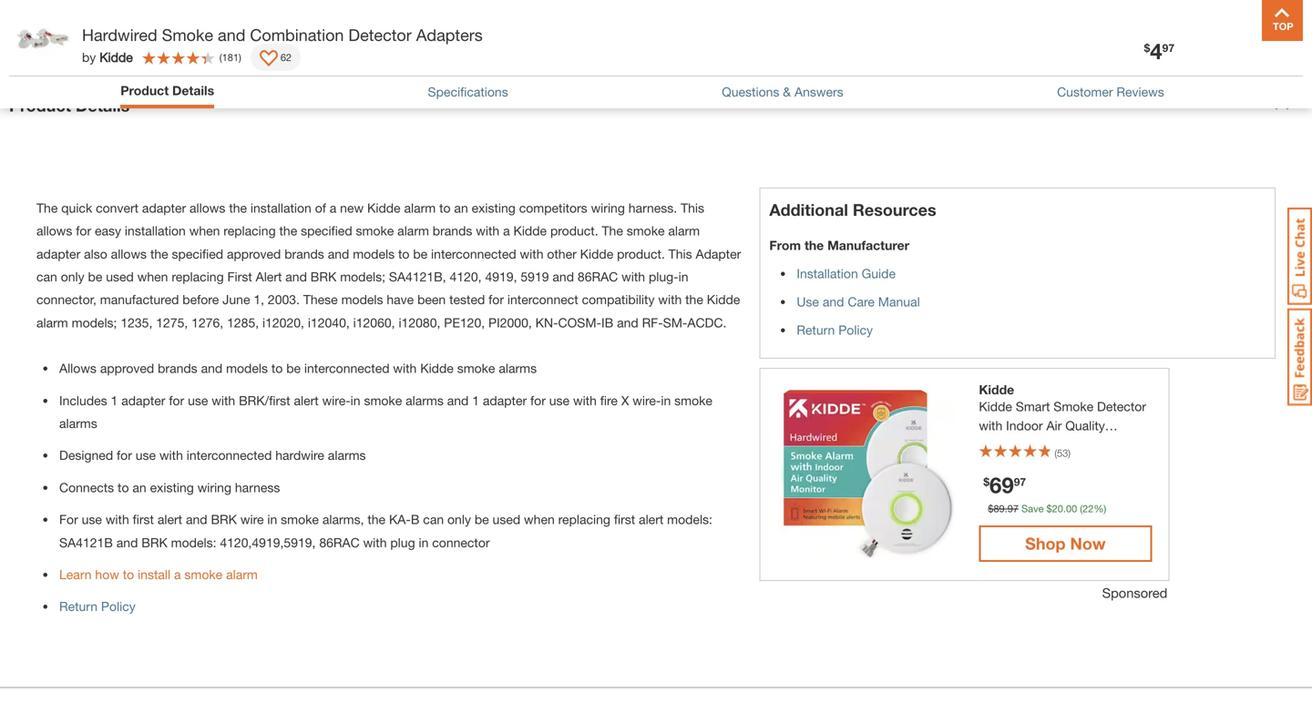 Task type: describe. For each thing, give the bounding box(es) containing it.
1 1 from the left
[[111, 393, 118, 408]]

answers
[[795, 84, 844, 99]]

0 vertical spatial installation
[[251, 201, 312, 216]]

89
[[994, 503, 1005, 515]]

cosm-
[[558, 315, 602, 330]]

caret image
[[1275, 98, 1290, 113]]

learn how to install a smoke alarm
[[59, 567, 258, 582]]

0 vertical spatial replacing
[[224, 223, 276, 239]]

0 vertical spatial allows
[[190, 201, 226, 216]]

0 vertical spatial the
[[36, 201, 58, 216]]

1 vertical spatial return
[[797, 323, 835, 338]]

2 horizontal spatial policy
[[1160, 28, 1194, 43]]

use left fire
[[549, 393, 570, 408]]

smoke down pe120,
[[457, 361, 495, 376]]

0 horizontal spatial product.
[[551, 223, 599, 239]]

for up designed for use with interconnected hardwire alarms
[[169, 393, 184, 408]]

save
[[1022, 503, 1044, 515]]

alerts
[[979, 457, 1012, 472]]

smoke down harness.
[[627, 223, 665, 239]]

1 vertical spatial existing
[[150, 480, 194, 495]]

to up sa4121b,
[[398, 246, 410, 261]]

smart
[[1016, 399, 1050, 414]]

to right how at left
[[123, 567, 134, 582]]

i12060,
[[353, 315, 395, 330]]

4120,4919,5919,
[[220, 535, 316, 550]]

learn how to install a smoke alarm link
[[59, 567, 258, 582]]

in right wire
[[267, 512, 277, 527]]

questions & answers
[[722, 84, 844, 99]]

62 button
[[251, 44, 301, 71]]

tested
[[449, 292, 485, 307]]

use and care manual
[[797, 294, 920, 309]]

0 vertical spatial models:
[[667, 512, 713, 527]]

alert
[[256, 269, 282, 284]]

1275,
[[156, 315, 188, 330]]

these
[[303, 292, 338, 307]]

and up 2003. at left top
[[286, 269, 307, 284]]

pe120,
[[444, 315, 485, 330]]

alarm down "connector,"
[[36, 315, 68, 330]]

1 vertical spatial the
[[602, 223, 623, 239]]

interconnect
[[508, 292, 579, 307]]

0 vertical spatial hardwired
[[82, 25, 157, 45]]

1 vertical spatial an
[[133, 480, 146, 495]]

0 horizontal spatial interconnected
[[187, 448, 272, 463]]

installation guide link
[[797, 266, 896, 281]]

0 horizontal spatial alert
[[158, 512, 182, 527]]

2 horizontal spatial (
[[1080, 503, 1083, 515]]

and right use
[[823, 294, 844, 309]]

smoke inside kidde kidde smart smoke detector with indoor air quality monitor, hardwired and voice alerts
[[1054, 399, 1094, 414]]

and down other
[[553, 269, 574, 284]]

0 horizontal spatial return policy
[[59, 600, 136, 615]]

sm-
[[663, 315, 688, 330]]

shop now
[[1026, 534, 1106, 554]]

policy for return policy 'link' to the right
[[839, 323, 873, 338]]

before
[[183, 292, 219, 307]]

sponsored
[[1103, 585, 1168, 601]]

with left plug
[[363, 535, 387, 550]]

by
[[82, 50, 96, 65]]

and up ( 181 )
[[218, 25, 246, 45]]

00
[[1066, 503, 1078, 515]]

designed
[[59, 448, 113, 463]]

to up brk/first
[[272, 361, 283, 376]]

guide
[[862, 266, 896, 281]]

and up how at left
[[116, 535, 138, 550]]

now
[[1071, 534, 1106, 554]]

additional resources
[[770, 200, 937, 220]]

4919,
[[485, 269, 517, 284]]

manufactured
[[100, 292, 179, 307]]

0 horizontal spatial details
[[76, 96, 130, 115]]

new
[[340, 201, 364, 216]]

only inside for use with first alert and brk wire in smoke alarms, the ka-b can only be used when replacing first alert models: sa4121b and brk models: 4120,4919,5919, 86rac with plug in connector
[[448, 512, 471, 527]]

product details down by kidde
[[121, 83, 214, 98]]

with up includes 1 adapter for use with brk/first alert wire-in smoke alarms and 1 adapter for use with fire x wire-in smoke alarms in the bottom of the page
[[393, 361, 417, 376]]

and down the new
[[328, 246, 349, 261]]

adapter right convert
[[142, 201, 186, 216]]

the inside for use with first alert and brk wire in smoke alarms, the ka-b can only be used when replacing first alert models: sa4121b and brk models: 4120,4919,5919, 86rac with plug in connector
[[368, 512, 386, 527]]

for down 4919,
[[489, 292, 504, 307]]

smoke right x
[[675, 393, 713, 408]]

alarms down includes
[[59, 416, 97, 431]]

1235,
[[121, 315, 153, 330]]

4
[[1151, 38, 1163, 64]]

with up connects to an existing wiring harness in the bottom of the page
[[159, 448, 183, 463]]

product details down by in the left top of the page
[[9, 96, 130, 115]]

0 horizontal spatial a
[[174, 567, 181, 582]]

alarms right hardwire
[[328, 448, 366, 463]]

manufacturer
[[828, 238, 910, 253]]

in right x
[[661, 393, 671, 408]]

1 vertical spatial brands
[[285, 246, 324, 261]]

wiring inside the quick convert adapter allows the installation of a new kidde alarm to an existing competitors wiring harness. this allows for easy installation when replacing the specified smoke alarm brands with a kidde product. the smoke alarm adapter also allows the specified approved brands and models to be interconnected with other kidde product. this adapter can only be used when replacing first alert and brk models; sa4121b, 4120, 4919, 5919 and 86rac with plug-in connector, manufactured before june 1, 2003. these models have been tested for interconnect compatibility with the kidde alarm models; 1235, 1275, 1276, 1285, i12020, i12040, i12060, i12080, pe120, pi2000, kn-cosm-ib and rf-sm-acdc.
[[591, 201, 625, 216]]

1 vertical spatial brk
[[211, 512, 237, 527]]

use
[[797, 294, 819, 309]]

0 vertical spatial return
[[1118, 28, 1156, 43]]

adapters
[[416, 25, 483, 45]]

smoke down i12060,
[[364, 393, 402, 408]]

1 vertical spatial models
[[341, 292, 383, 307]]

$ right the save
[[1047, 503, 1053, 515]]

1 wire- from the left
[[322, 393, 351, 408]]

1 horizontal spatial product.
[[617, 246, 665, 261]]

and right ib
[[617, 315, 639, 330]]

adapter left 'also'
[[36, 246, 80, 261]]

alarm down 4120,4919,5919,
[[226, 567, 258, 582]]

by kidde
[[82, 50, 133, 65]]

have
[[387, 292, 414, 307]]

includes 1 adapter for use with brk/first alert wire-in smoke alarms and 1 adapter for use with fire x wire-in smoke alarms
[[59, 393, 713, 431]]

b
[[411, 512, 420, 527]]

installation
[[797, 266, 858, 281]]

&
[[783, 84, 791, 99]]

be up sa4121b,
[[413, 246, 428, 261]]

1 horizontal spatial when
[[189, 223, 220, 239]]

connects
[[59, 480, 114, 495]]

can inside for use with first alert and brk wire in smoke alarms, the ka-b can only be used when replacing first alert models: sa4121b and brk models: 4120,4919,5919, 86rac with plug in connector
[[423, 512, 444, 527]]

0 horizontal spatial product
[[9, 96, 71, 115]]

adapter down pi2000,
[[483, 393, 527, 408]]

additional
[[770, 200, 849, 220]]

0 horizontal spatial specified
[[172, 246, 223, 261]]

1,
[[254, 292, 264, 307]]

2003.
[[268, 292, 300, 307]]

for right "designed"
[[117, 448, 132, 463]]

sa4121b
[[59, 535, 113, 550]]

wire
[[241, 512, 264, 527]]

in right plug
[[419, 535, 429, 550]]

also
[[84, 246, 107, 261]]

harness
[[235, 480, 280, 495]]

installation guide
[[797, 266, 896, 281]]

alarms,
[[323, 512, 364, 527]]

4120,
[[450, 269, 482, 284]]

other
[[547, 246, 577, 261]]

1285,
[[227, 315, 259, 330]]

i12080,
[[399, 315, 441, 330]]

20
[[1053, 503, 1064, 515]]

alarms down pi2000,
[[499, 361, 537, 376]]

live chat image
[[1288, 208, 1313, 305]]

specifications
[[428, 84, 508, 99]]

with left fire
[[573, 393, 597, 408]]

fire
[[600, 393, 618, 408]]

connector
[[432, 535, 490, 550]]

0 horizontal spatial return
[[59, 600, 98, 615]]

the quick convert adapter allows the installation of a new kidde alarm to an existing competitors wiring harness. this allows for easy installation when replacing the specified smoke alarm brands with a kidde product. the smoke alarm adapter also allows the specified approved brands and models to be interconnected with other kidde product. this adapter can only be used when replacing first alert and brk models; sa4121b, 4120, 4919, 5919 and 86rac with plug-in connector, manufactured before june 1, 2003. these models have been tested for interconnect compatibility with the kidde alarm models; 1235, 1275, 1276, 1285, i12020, i12040, i12060, i12080, pe120, pi2000, kn-cosm-ib and rf-sm-acdc.
[[36, 201, 741, 330]]

air
[[1047, 418, 1062, 433]]

with up compatibility
[[622, 269, 645, 284]]

0 horizontal spatial when
[[137, 269, 168, 284]]

voice
[[1116, 438, 1147, 453]]

pi2000,
[[489, 315, 532, 330]]

with inside kidde kidde smart smoke detector with indoor air quality monitor, hardwired and voice alerts
[[979, 418, 1003, 433]]

and down 1276,
[[201, 361, 223, 376]]

86rac inside for use with first alert and brk wire in smoke alarms, the ka-b can only be used when replacing first alert models: sa4121b and brk models: 4120,4919,5919, 86rac with plug in connector
[[319, 535, 360, 550]]

with up sa4121b
[[106, 512, 129, 527]]

alarm up sa4121b,
[[398, 223, 429, 239]]

care
[[848, 294, 875, 309]]

$ for 69
[[984, 476, 990, 488]]

1 vertical spatial models:
[[171, 535, 216, 550]]

plug
[[390, 535, 415, 550]]

with up 'sm-'
[[658, 292, 682, 307]]

learn
[[59, 567, 92, 582]]

0 vertical spatial smoke
[[162, 25, 213, 45]]

approved inside the quick convert adapter allows the installation of a new kidde alarm to an existing competitors wiring harness. this allows for easy installation when replacing the specified smoke alarm brands with a kidde product. the smoke alarm adapter also allows the specified approved brands and models to be interconnected with other kidde product. this adapter can only be used when replacing first alert and brk models; sa4121b, 4120, 4919, 5919 and 86rac with plug-in connector, manufactured before june 1, 2003. these models have been tested for interconnect compatibility with the kidde alarm models; 1235, 1275, 1276, 1285, i12020, i12040, i12060, i12080, pe120, pi2000, kn-cosm-ib and rf-sm-acdc.
[[227, 246, 281, 261]]

from the manufacturer
[[770, 238, 910, 253]]

resources
[[853, 200, 937, 220]]

0 horizontal spatial brands
[[158, 361, 198, 376]]

detector for smoke
[[1097, 399, 1147, 414]]

1 vertical spatial return policy link
[[59, 600, 136, 615]]

0 horizontal spatial installation
[[125, 223, 186, 239]]

and down connects to an existing wiring harness in the bottom of the page
[[186, 512, 207, 527]]

for
[[59, 512, 78, 527]]

0 vertical spatial a
[[330, 201, 337, 216]]

2 wire- from the left
[[633, 393, 661, 408]]

the right from
[[805, 238, 824, 253]]

1 horizontal spatial models;
[[340, 269, 386, 284]]

5919
[[521, 269, 549, 284]]

sa4121b,
[[389, 269, 446, 284]]

easy
[[95, 223, 121, 239]]

1 vertical spatial this
[[669, 246, 692, 261]]

0 horizontal spatial approved
[[100, 361, 154, 376]]

in down allows approved brands and models to be interconnected with kidde smoke alarms
[[351, 393, 361, 408]]

alarm right the new
[[404, 201, 436, 216]]

alert inside includes 1 adapter for use with brk/first alert wire-in smoke alarms and 1 adapter for use with fire x wire-in smoke alarms
[[294, 393, 319, 408]]

acdc.
[[688, 315, 727, 330]]

$ for 4
[[1145, 41, 1151, 54]]

includes
[[59, 393, 107, 408]]

1 horizontal spatial allows
[[111, 246, 147, 261]]

1 horizontal spatial product
[[121, 83, 169, 98]]

brk/first
[[239, 393, 290, 408]]

how
[[95, 567, 119, 582]]

read return policy
[[1085, 28, 1194, 43]]

1 horizontal spatial return policy link
[[797, 323, 873, 338]]

0 vertical spatial this
[[681, 201, 705, 216]]

1 vertical spatial a
[[503, 223, 510, 239]]

use up connects to an existing wiring harness in the bottom of the page
[[136, 448, 156, 463]]

$ 89 . 97 save $ 20 . 00 ( 22 %)
[[988, 503, 1107, 515]]

been
[[418, 292, 446, 307]]

interconnected inside the quick convert adapter allows the installation of a new kidde alarm to an existing competitors wiring harness. this allows for easy installation when replacing the specified smoke alarm brands with a kidde product. the smoke alarm adapter also allows the specified approved brands and models to be interconnected with other kidde product. this adapter can only be used when replacing first alert and brk models; sa4121b, 4120, 4919, 5919 and 86rac with plug-in connector, manufactured before june 1, 2003. these models have been tested for interconnect compatibility with the kidde alarm models; 1235, 1275, 1276, 1285, i12020, i12040, i12060, i12080, pe120, pi2000, kn-cosm-ib and rf-sm-acdc.
[[431, 246, 517, 261]]

1 . from the left
[[1005, 503, 1008, 515]]

connector,
[[36, 292, 97, 307]]

kn-
[[536, 315, 558, 330]]

( for 53
[[1055, 448, 1057, 459]]



Task type: vqa. For each thing, say whether or not it's contained in the screenshot.
top Smoke
yes



Task type: locate. For each thing, give the bounding box(es) containing it.
( right 00
[[1080, 503, 1083, 515]]

1 vertical spatial )
[[1069, 448, 1071, 459]]

0 vertical spatial interconnected
[[431, 246, 517, 261]]

for down quick in the top left of the page
[[76, 223, 91, 239]]

installation left of
[[251, 201, 312, 216]]

1 vertical spatial approved
[[100, 361, 154, 376]]

0 horizontal spatial smoke
[[162, 25, 213, 45]]

can
[[36, 269, 57, 284], [423, 512, 444, 527]]

1
[[111, 393, 118, 408], [472, 393, 479, 408]]

0 horizontal spatial only
[[61, 269, 84, 284]]

quick
[[61, 201, 92, 216]]

smoke down the new
[[356, 223, 394, 239]]

1 horizontal spatial first
[[614, 512, 635, 527]]

) for ( 181 )
[[239, 51, 241, 63]]

product details
[[121, 83, 214, 98], [9, 96, 130, 115]]

0 vertical spatial wiring
[[591, 201, 625, 216]]

the
[[36, 201, 58, 216], [602, 223, 623, 239]]

detector inside kidde kidde smart smoke detector with indoor air quality monitor, hardwired and voice alerts
[[1097, 399, 1147, 414]]

2 horizontal spatial brk
[[311, 269, 337, 284]]

be up brk/first
[[286, 361, 301, 376]]

convert
[[96, 201, 139, 216]]

return right the read at the top right of the page
[[1118, 28, 1156, 43]]

reviews
[[1117, 84, 1165, 99]]

with
[[476, 223, 500, 239], [520, 246, 544, 261], [622, 269, 645, 284], [658, 292, 682, 307], [393, 361, 417, 376], [212, 393, 235, 408], [573, 393, 597, 408], [979, 418, 1003, 433], [159, 448, 183, 463], [106, 512, 129, 527], [363, 535, 387, 550]]

return policy link down "use and care manual" link
[[797, 323, 873, 338]]

policy up reviews
[[1160, 28, 1194, 43]]

1276,
[[192, 315, 224, 330]]

product.
[[551, 223, 599, 239], [617, 246, 665, 261]]

2 horizontal spatial when
[[524, 512, 555, 527]]

specified
[[301, 223, 352, 239], [172, 246, 223, 261]]

a right "install" at the bottom
[[174, 567, 181, 582]]

) left display icon
[[239, 51, 241, 63]]

first
[[227, 269, 252, 284]]

1 vertical spatial detector
[[1097, 399, 1147, 414]]

alarm
[[404, 201, 436, 216], [398, 223, 429, 239], [668, 223, 700, 239], [36, 315, 68, 330], [226, 567, 258, 582]]

97 up reviews
[[1163, 41, 1175, 54]]

0 horizontal spatial wiring
[[198, 480, 232, 495]]

replacing inside for use with first alert and brk wire in smoke alarms, the ka-b can only be used when replacing first alert models: sa4121b and brk models: 4120,4919,5919, 86rac with plug in connector
[[558, 512, 611, 527]]

0 horizontal spatial 1
[[111, 393, 118, 408]]

1 vertical spatial used
[[493, 512, 521, 527]]

connects to an existing wiring harness
[[59, 480, 280, 495]]

1 horizontal spatial details
[[172, 83, 214, 98]]

top button
[[1262, 0, 1303, 41]]

existing down designed for use with interconnected hardwire alarms
[[150, 480, 194, 495]]

1 horizontal spatial detector
[[1097, 399, 1147, 414]]

86rac inside the quick convert adapter allows the installation of a new kidde alarm to an existing competitors wiring harness. this allows for easy installation when replacing the specified smoke alarm brands with a kidde product. the smoke alarm adapter also allows the specified approved brands and models to be interconnected with other kidde product. this adapter can only be used when replacing first alert and brk models; sa4121b, 4120, 4919, 5919 and 86rac with plug-in connector, manufactured before june 1, 2003. these models have been tested for interconnect compatibility with the kidde alarm models; 1235, 1275, 1276, 1285, i12020, i12040, i12060, i12080, pe120, pi2000, kn-cosm-ib and rf-sm-acdc.
[[578, 269, 618, 284]]

1 horizontal spatial a
[[330, 201, 337, 216]]

customer reviews
[[1057, 84, 1165, 99]]

$ 4 97
[[1145, 38, 1175, 64]]

specified down of
[[301, 223, 352, 239]]

product down by kidde
[[121, 83, 169, 98]]

1 horizontal spatial 1
[[472, 393, 479, 408]]

return policy link down how at left
[[59, 600, 136, 615]]

of
[[315, 201, 326, 216]]

hardwired smoke and combination detector adapters
[[82, 25, 483, 45]]

product image image
[[14, 9, 73, 68]]

models:
[[667, 512, 713, 527], [171, 535, 216, 550]]

2 first from the left
[[614, 512, 635, 527]]

wire- down allows approved brands and models to be interconnected with kidde smoke alarms
[[322, 393, 351, 408]]

only inside the quick convert adapter allows the installation of a new kidde alarm to an existing competitors wiring harness. this allows for easy installation when replacing the specified smoke alarm brands with a kidde product. the smoke alarm adapter also allows the specified approved brands and models to be interconnected with other kidde product. this adapter can only be used when replacing first alert and brk models; sa4121b, 4120, 4919, 5919 and 86rac with plug-in connector, manufactured before june 1, 2003. these models have been tested for interconnect compatibility with the kidde alarm models; 1235, 1275, 1276, 1285, i12020, i12040, i12060, i12080, pe120, pi2000, kn-cosm-ib and rf-sm-acdc.
[[61, 269, 84, 284]]

smoke
[[162, 25, 213, 45], [1054, 399, 1094, 414]]

1 vertical spatial 97
[[1014, 476, 1026, 488]]

wire- right x
[[633, 393, 661, 408]]

0 vertical spatial 97
[[1163, 41, 1175, 54]]

97 up the save
[[1014, 476, 1026, 488]]

1 horizontal spatial wire-
[[633, 393, 661, 408]]

details
[[172, 83, 214, 98], [76, 96, 130, 115]]

97 for 4
[[1163, 41, 1175, 54]]

adapter
[[142, 201, 186, 216], [36, 246, 80, 261], [121, 393, 165, 408], [483, 393, 527, 408]]

brk inside the quick convert adapter allows the installation of a new kidde alarm to an existing competitors wiring harness. this allows for easy installation when replacing the specified smoke alarm brands with a kidde product. the smoke alarm adapter also allows the specified approved brands and models to be interconnected with other kidde product. this adapter can only be used when replacing first alert and brk models; sa4121b, 4120, 4919, 5919 and 86rac with plug-in connector, manufactured before june 1, 2003. these models have been tested for interconnect compatibility with the kidde alarm models; 1235, 1275, 1276, 1285, i12020, i12040, i12060, i12080, pe120, pi2000, kn-cosm-ib and rf-sm-acdc.
[[311, 269, 337, 284]]

display image
[[260, 50, 278, 68]]

approved down 1235,
[[100, 361, 154, 376]]

i12020,
[[263, 315, 304, 330]]

detector up voice
[[1097, 399, 1147, 414]]

an
[[454, 201, 468, 216], [133, 480, 146, 495]]

questions
[[722, 84, 780, 99]]

and down pe120,
[[447, 393, 469, 408]]

harness.
[[629, 201, 677, 216]]

smoke left 62 dropdown button
[[162, 25, 213, 45]]

0 horizontal spatial policy
[[101, 600, 136, 615]]

to up '4120,'
[[439, 201, 451, 216]]

2 horizontal spatial brands
[[433, 223, 473, 239]]

0 horizontal spatial can
[[36, 269, 57, 284]]

0 horizontal spatial first
[[133, 512, 154, 527]]

1 vertical spatial installation
[[125, 223, 186, 239]]

2 vertical spatial interconnected
[[187, 448, 272, 463]]

ka-
[[389, 512, 411, 527]]

can inside the quick convert adapter allows the installation of a new kidde alarm to an existing competitors wiring harness. this allows for easy installation when replacing the specified smoke alarm brands with a kidde product. the smoke alarm adapter also allows the specified approved brands and models to be interconnected with other kidde product. this adapter can only be used when replacing first alert and brk models; sa4121b, 4120, 4919, 5919 and 86rac with plug-in connector, manufactured before june 1, 2003. these models have been tested for interconnect compatibility with the kidde alarm models; 1235, 1275, 1276, 1285, i12020, i12040, i12060, i12080, pe120, pi2000, kn-cosm-ib and rf-sm-acdc.
[[36, 269, 57, 284]]

1 vertical spatial replacing
[[172, 269, 224, 284]]

2 . from the left
[[1064, 503, 1066, 515]]

1 vertical spatial can
[[423, 512, 444, 527]]

wire-
[[322, 393, 351, 408], [633, 393, 661, 408]]

the up compatibility
[[602, 223, 623, 239]]

0 horizontal spatial the
[[36, 201, 58, 216]]

brk up these
[[311, 269, 337, 284]]

0 horizontal spatial brk
[[142, 535, 168, 550]]

product
[[121, 83, 169, 98], [9, 96, 71, 115]]

i12040,
[[308, 315, 350, 330]]

2 horizontal spatial interconnected
[[431, 246, 517, 261]]

2 vertical spatial replacing
[[558, 512, 611, 527]]

2 horizontal spatial alert
[[639, 512, 664, 527]]

used inside the quick convert adapter allows the installation of a new kidde alarm to an existing competitors wiring harness. this allows for easy installation when replacing the specified smoke alarm brands with a kidde product. the smoke alarm adapter also allows the specified approved brands and models to be interconnected with other kidde product. this adapter can only be used when replacing first alert and brk models; sa4121b, 4120, 4919, 5919 and 86rac with plug-in connector, manufactured before june 1, 2003. these models have been tested for interconnect compatibility with the kidde alarm models; 1235, 1275, 1276, 1285, i12020, i12040, i12060, i12080, pe120, pi2000, kn-cosm-ib and rf-sm-acdc.
[[106, 269, 134, 284]]

0 horizontal spatial (
[[219, 51, 222, 63]]

1 horizontal spatial return policy
[[797, 323, 873, 338]]

used inside for use with first alert and brk wire in smoke alarms, the ka-b can only be used when replacing first alert models: sa4121b and brk models: 4120,4919,5919, 86rac with plug in connector
[[493, 512, 521, 527]]

with up 4919,
[[476, 223, 500, 239]]

allows
[[190, 201, 226, 216], [36, 223, 72, 239], [111, 246, 147, 261]]

0 horizontal spatial 86rac
[[319, 535, 360, 550]]

with up 5919
[[520, 246, 544, 261]]

in
[[679, 269, 689, 284], [351, 393, 361, 408], [661, 393, 671, 408], [267, 512, 277, 527], [419, 535, 429, 550]]

product. up other
[[551, 223, 599, 239]]

specifications button
[[428, 82, 508, 102], [428, 82, 508, 102]]

use and care manual link
[[797, 294, 920, 309]]

0 vertical spatial (
[[219, 51, 222, 63]]

return down use
[[797, 323, 835, 338]]

kidde smart smoke detector with indoor air quality monitor, hardwired and voice alerts image
[[779, 383, 956, 561]]

plug-
[[649, 269, 679, 284]]

0 vertical spatial brk
[[311, 269, 337, 284]]

return policy
[[797, 323, 873, 338], [59, 600, 136, 615]]

interconnected down the i12040,
[[304, 361, 390, 376]]

hardwired
[[82, 25, 157, 45], [1029, 438, 1088, 453]]

questions & answers button
[[722, 82, 844, 102], [722, 82, 844, 102]]

an inside the quick convert adapter allows the installation of a new kidde alarm to an existing competitors wiring harness. this allows for easy installation when replacing the specified smoke alarm brands with a kidde product. the smoke alarm adapter also allows the specified approved brands and models to be interconnected with other kidde product. this adapter can only be used when replacing first alert and brk models; sa4121b, 4120, 4919, 5919 and 86rac with plug-in connector, manufactured before june 1, 2003. these models have been tested for interconnect compatibility with the kidde alarm models; 1235, 1275, 1276, 1285, i12020, i12040, i12060, i12080, pe120, pi2000, kn-cosm-ib and rf-sm-acdc.
[[454, 201, 468, 216]]

brk
[[311, 269, 337, 284], [211, 512, 237, 527], [142, 535, 168, 550]]

1 horizontal spatial 86rac
[[578, 269, 618, 284]]

return policy down how at left
[[59, 600, 136, 615]]

1 horizontal spatial (
[[1055, 448, 1057, 459]]

models; down "connector,"
[[72, 315, 117, 330]]

hardwired inside kidde kidde smart smoke detector with indoor air quality monitor, hardwired and voice alerts
[[1029, 438, 1088, 453]]

0 vertical spatial models;
[[340, 269, 386, 284]]

97 for 69
[[1014, 476, 1026, 488]]

%)
[[1094, 503, 1107, 515]]

an right connects
[[133, 480, 146, 495]]

be inside for use with first alert and brk wire in smoke alarms, the ka-b can only be used when replacing first alert models: sa4121b and brk models: 4120,4919,5919, 86rac with plug in connector
[[475, 512, 489, 527]]

rf-
[[642, 315, 663, 330]]

$
[[1145, 41, 1151, 54], [984, 476, 990, 488], [988, 503, 994, 515], [1047, 503, 1053, 515]]

brands
[[433, 223, 473, 239], [285, 246, 324, 261], [158, 361, 198, 376]]

1 vertical spatial interconnected
[[304, 361, 390, 376]]

policy for bottommost return policy 'link'
[[101, 600, 136, 615]]

hardwired up by kidde
[[82, 25, 157, 45]]

this right harness.
[[681, 201, 705, 216]]

2 1 from the left
[[472, 393, 479, 408]]

97 right 89
[[1008, 503, 1019, 515]]

0 horizontal spatial hardwired
[[82, 25, 157, 45]]

adapter right includes
[[121, 393, 165, 408]]

1 first from the left
[[133, 512, 154, 527]]

22
[[1083, 503, 1094, 515]]

interconnected up '4120,'
[[431, 246, 517, 261]]

1 vertical spatial only
[[448, 512, 471, 527]]

1 horizontal spatial specified
[[301, 223, 352, 239]]

2 vertical spatial policy
[[101, 600, 136, 615]]

1 horizontal spatial existing
[[472, 201, 516, 216]]

adapter
[[696, 246, 741, 261]]

0 horizontal spatial detector
[[349, 25, 412, 45]]

2 vertical spatial models
[[226, 361, 268, 376]]

wiring
[[591, 201, 625, 216], [198, 480, 232, 495]]

2 vertical spatial return
[[59, 600, 98, 615]]

brk left wire
[[211, 512, 237, 527]]

the up alert at the left top of the page
[[279, 223, 297, 239]]

0 vertical spatial an
[[454, 201, 468, 216]]

product down product image
[[9, 96, 71, 115]]

models
[[353, 246, 395, 261], [341, 292, 383, 307], [226, 361, 268, 376]]

1 horizontal spatial hardwired
[[1029, 438, 1088, 453]]

wiring left harness.
[[591, 201, 625, 216]]

the up first
[[229, 201, 247, 216]]

models; up i12060,
[[340, 269, 386, 284]]

to
[[439, 201, 451, 216], [398, 246, 410, 261], [272, 361, 283, 376], [118, 480, 129, 495], [123, 567, 134, 582]]

2 vertical spatial allows
[[111, 246, 147, 261]]

1 horizontal spatial brk
[[211, 512, 237, 527]]

$ for 89
[[988, 503, 994, 515]]

2 vertical spatial brands
[[158, 361, 198, 376]]

and inside includes 1 adapter for use with brk/first alert wire-in smoke alarms and 1 adapter for use with fire x wire-in smoke alarms
[[447, 393, 469, 408]]

1 vertical spatial return policy
[[59, 600, 136, 615]]

alarms down i12080,
[[406, 393, 444, 408]]

existing
[[472, 201, 516, 216], [150, 480, 194, 495]]

use inside for use with first alert and brk wire in smoke alarms, the ka-b can only be used when replacing first alert models: sa4121b and brk models: 4120,4919,5919, 86rac with plug in connector
[[82, 512, 102, 527]]

( 181 )
[[219, 51, 241, 63]]

to right connects
[[118, 480, 129, 495]]

0 vertical spatial existing
[[472, 201, 516, 216]]

alarms
[[499, 361, 537, 376], [406, 393, 444, 408], [59, 416, 97, 431], [328, 448, 366, 463]]

1 horizontal spatial alert
[[294, 393, 319, 408]]

181
[[222, 51, 239, 63]]

ib
[[602, 315, 614, 330]]

brands up these
[[285, 246, 324, 261]]

2 horizontal spatial return
[[1118, 28, 1156, 43]]

) for ( 53 )
[[1069, 448, 1071, 459]]

return policy down "use and care manual" link
[[797, 323, 873, 338]]

and inside kidde kidde smart smoke detector with indoor air quality monitor, hardwired and voice alerts
[[1091, 438, 1113, 453]]

0 vertical spatial used
[[106, 269, 134, 284]]

2 vertical spatial 97
[[1008, 503, 1019, 515]]

1 horizontal spatial models:
[[667, 512, 713, 527]]

( left display icon
[[219, 51, 222, 63]]

$ up reviews
[[1145, 41, 1151, 54]]

86rac
[[578, 269, 618, 284], [319, 535, 360, 550]]

models up i12060,
[[341, 292, 383, 307]]

and
[[218, 25, 246, 45], [328, 246, 349, 261], [286, 269, 307, 284], [553, 269, 574, 284], [823, 294, 844, 309], [617, 315, 639, 330], [201, 361, 223, 376], [447, 393, 469, 408], [1091, 438, 1113, 453], [186, 512, 207, 527], [116, 535, 138, 550]]

smoke inside for use with first alert and brk wire in smoke alarms, the ka-b can only be used when replacing first alert models: sa4121b and brk models: 4120,4919,5919, 86rac with plug in connector
[[281, 512, 319, 527]]

customer
[[1057, 84, 1113, 99]]

policy
[[1160, 28, 1194, 43], [839, 323, 873, 338], [101, 600, 136, 615]]

detector for combination
[[349, 25, 412, 45]]

0 vertical spatial when
[[189, 223, 220, 239]]

only up "connector,"
[[61, 269, 84, 284]]

smoke right "install" at the bottom
[[185, 567, 223, 582]]

$ inside $ 69 97
[[984, 476, 990, 488]]

can right the b
[[423, 512, 444, 527]]

)
[[239, 51, 241, 63], [1069, 448, 1071, 459]]

allows
[[59, 361, 97, 376]]

0 horizontal spatial existing
[[150, 480, 194, 495]]

97 inside $ 69 97
[[1014, 476, 1026, 488]]

1 vertical spatial models;
[[72, 315, 117, 330]]

only up "connector"
[[448, 512, 471, 527]]

1 horizontal spatial can
[[423, 512, 444, 527]]

0 vertical spatial )
[[239, 51, 241, 63]]

when inside for use with first alert and brk wire in smoke alarms, the ka-b can only be used when replacing first alert models: sa4121b and brk models: 4120,4919,5919, 86rac with plug in connector
[[524, 512, 555, 527]]

quality
[[1066, 418, 1105, 433]]

wiring down designed for use with interconnected hardwire alarms
[[198, 480, 232, 495]]

$ down alerts
[[984, 476, 990, 488]]

first
[[133, 512, 154, 527], [614, 512, 635, 527]]

return
[[1118, 28, 1156, 43], [797, 323, 835, 338], [59, 600, 98, 615]]

use up designed for use with interconnected hardwire alarms
[[188, 393, 208, 408]]

smoke
[[356, 223, 394, 239], [627, 223, 665, 239], [457, 361, 495, 376], [364, 393, 402, 408], [675, 393, 713, 408], [281, 512, 319, 527], [185, 567, 223, 582]]

the left 'ka-'
[[368, 512, 386, 527]]

alarm down harness.
[[668, 223, 700, 239]]

for left fire
[[531, 393, 546, 408]]

compatibility
[[582, 292, 655, 307]]

existing inside the quick convert adapter allows the installation of a new kidde alarm to an existing competitors wiring harness. this allows for easy installation when replacing the specified smoke alarm brands with a kidde product. the smoke alarm adapter also allows the specified approved brands and models to be interconnected with other kidde product. this adapter can only be used when replacing first alert and brk models; sa4121b, 4120, 4919, 5919 and 86rac with plug-in connector, manufactured before june 1, 2003. these models have been tested for interconnect compatibility with the kidde alarm models; 1235, 1275, 1276, 1285, i12020, i12040, i12060, i12080, pe120, pi2000, kn-cosm-ib and rf-sm-acdc.
[[472, 201, 516, 216]]

june
[[223, 292, 250, 307]]

1 vertical spatial allows
[[36, 223, 72, 239]]

1 right includes
[[111, 393, 118, 408]]

approved up first
[[227, 246, 281, 261]]

( for 181
[[219, 51, 222, 63]]

in inside the quick convert adapter allows the installation of a new kidde alarm to an existing competitors wiring harness. this allows for easy installation when replacing the specified smoke alarm brands with a kidde product. the smoke alarm adapter also allows the specified approved brands and models to be interconnected with other kidde product. this adapter can only be used when replacing first alert and brk models; sa4121b, 4120, 4919, 5919 and 86rac with plug-in connector, manufactured before june 1, 2003. these models have been tested for interconnect compatibility with the kidde alarm models; 1235, 1275, 1276, 1285, i12020, i12040, i12060, i12080, pe120, pi2000, kn-cosm-ib and rf-sm-acdc.
[[679, 269, 689, 284]]

the up manufactured
[[150, 246, 168, 261]]

replacing
[[224, 223, 276, 239], [172, 269, 224, 284], [558, 512, 611, 527]]

use right for
[[82, 512, 102, 527]]

97 inside the $ 4 97
[[1163, 41, 1175, 54]]

kidde
[[100, 50, 133, 65], [367, 201, 401, 216], [514, 223, 547, 239], [580, 246, 614, 261], [707, 292, 740, 307], [420, 361, 454, 376], [979, 382, 1015, 397], [979, 399, 1013, 414]]

this up "plug-"
[[669, 246, 692, 261]]

allows approved brands and models to be interconnected with kidde smoke alarms
[[59, 361, 537, 376]]

a up 4919,
[[503, 223, 510, 239]]

hardwired down air
[[1029, 438, 1088, 453]]

existing left the competitors
[[472, 201, 516, 216]]

x
[[622, 393, 629, 408]]

0 vertical spatial brands
[[433, 223, 473, 239]]

detector
[[349, 25, 412, 45], [1097, 399, 1147, 414]]

1 horizontal spatial policy
[[839, 323, 873, 338]]

the
[[229, 201, 247, 216], [279, 223, 297, 239], [805, 238, 824, 253], [150, 246, 168, 261], [686, 292, 704, 307], [368, 512, 386, 527]]

with left brk/first
[[212, 393, 235, 408]]

0 vertical spatial product.
[[551, 223, 599, 239]]

an up '4120,'
[[454, 201, 468, 216]]

1 vertical spatial wiring
[[198, 480, 232, 495]]

be down 'also'
[[88, 269, 102, 284]]

( 53 )
[[1055, 448, 1071, 459]]

0 horizontal spatial )
[[239, 51, 241, 63]]

return policy link
[[797, 323, 873, 338], [59, 600, 136, 615]]

install
[[138, 567, 171, 582]]

0 vertical spatial return policy link
[[797, 323, 873, 338]]

smoke up 4120,4919,5919,
[[281, 512, 319, 527]]

( down air
[[1055, 448, 1057, 459]]

86rac up compatibility
[[578, 269, 618, 284]]

the up acdc.
[[686, 292, 704, 307]]

0 vertical spatial specified
[[301, 223, 352, 239]]

69
[[990, 472, 1014, 498]]

0 vertical spatial models
[[353, 246, 395, 261]]

feedback link image
[[1288, 308, 1313, 407]]

1 horizontal spatial interconnected
[[304, 361, 390, 376]]

shop
[[1026, 534, 1066, 554]]

a right of
[[330, 201, 337, 216]]

1 vertical spatial when
[[137, 269, 168, 284]]

return down the learn
[[59, 600, 98, 615]]

$ inside the $ 4 97
[[1145, 41, 1151, 54]]



